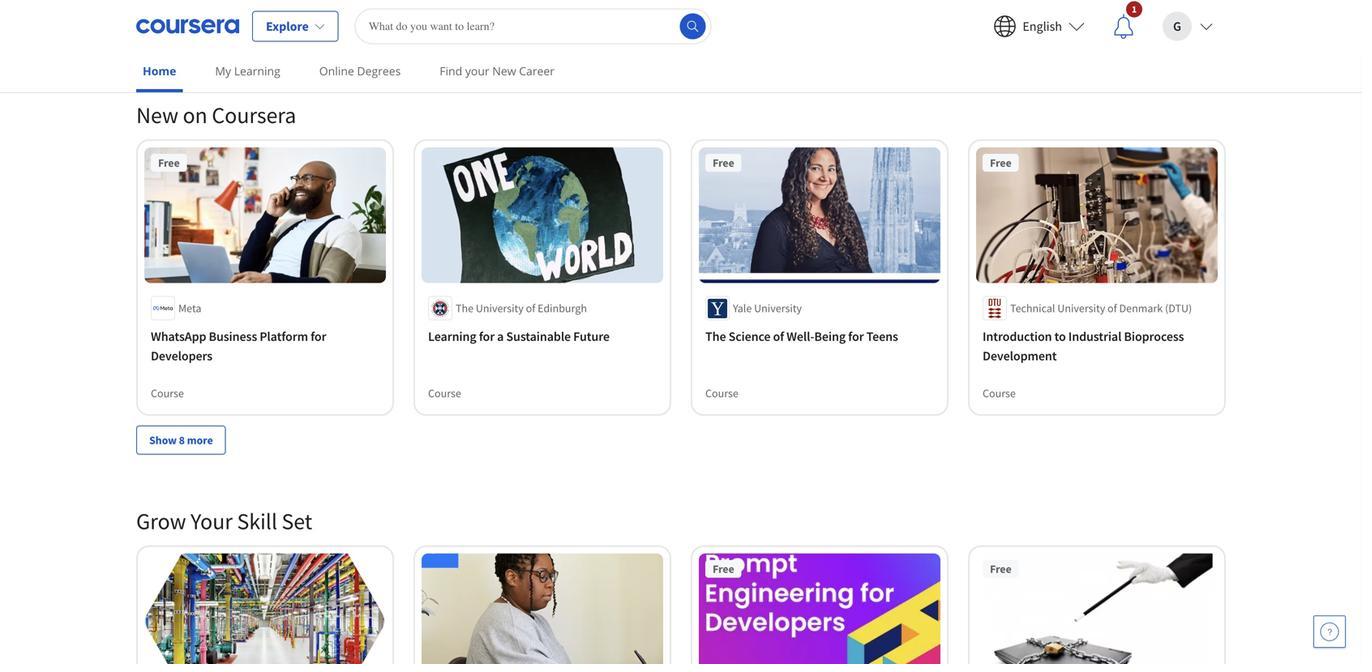 Task type: describe. For each thing, give the bounding box(es) containing it.
the for the university of edinburgh
[[456, 301, 474, 316]]

bioprocess
[[1124, 329, 1184, 345]]

yale university
[[733, 301, 802, 316]]

the science of well-being for teens link
[[706, 327, 934, 347]]

learning for a sustainable future
[[428, 329, 610, 345]]

show 6 more button
[[136, 19, 226, 49]]

teens
[[867, 329, 898, 345]]

industrial
[[1069, 329, 1122, 345]]

recently viewed courses and specializations collection element
[[127, 0, 1236, 75]]

free for the
[[713, 156, 734, 170]]

well-
[[787, 329, 815, 345]]

future
[[573, 329, 610, 345]]

denmark
[[1120, 301, 1163, 316]]

your
[[191, 508, 233, 536]]

(dtu)
[[1165, 301, 1192, 316]]

introduction to industrial bioprocess development link
[[983, 327, 1212, 366]]

university for a
[[476, 301, 524, 316]]

online degrees
[[319, 63, 401, 79]]

university for of
[[754, 301, 802, 316]]

new inside new on coursera collection element
[[136, 101, 178, 129]]

coursera
[[212, 101, 296, 129]]

new on coursera
[[136, 101, 296, 129]]

of for denmark
[[1108, 301, 1117, 316]]

8
[[179, 433, 185, 448]]

free for whatsapp
[[158, 156, 180, 170]]

What do you want to learn? text field
[[355, 9, 712, 44]]

development
[[983, 348, 1057, 365]]

platform
[[260, 329, 308, 345]]

help center image
[[1320, 623, 1340, 642]]

show for show 6 more
[[149, 27, 177, 41]]

home
[[143, 63, 176, 79]]

1 button
[[1098, 0, 1150, 52]]

course for whatsapp business platform for developers
[[151, 386, 184, 401]]

find
[[440, 63, 462, 79]]

on
[[183, 101, 207, 129]]

my learning
[[215, 63, 280, 79]]

business
[[209, 329, 257, 345]]

career
[[519, 63, 555, 79]]

1
[[1132, 3, 1137, 15]]

science
[[729, 329, 771, 345]]

g
[[1173, 18, 1182, 34]]

whatsapp business platform for developers
[[151, 329, 326, 365]]

course for introduction to industrial bioprocess development
[[983, 386, 1016, 401]]

sustainable
[[506, 329, 571, 345]]

online degrees link
[[313, 53, 407, 89]]



Task type: locate. For each thing, give the bounding box(es) containing it.
course
[[151, 386, 184, 401], [428, 386, 461, 401], [706, 386, 739, 401], [983, 386, 1016, 401]]

university for industrial
[[1058, 301, 1106, 316]]

0 horizontal spatial of
[[526, 301, 535, 316]]

for
[[311, 329, 326, 345], [479, 329, 495, 345], [848, 329, 864, 345]]

the left science
[[706, 329, 726, 345]]

0 horizontal spatial the
[[456, 301, 474, 316]]

show 8 more button
[[136, 426, 226, 455]]

yale
[[733, 301, 752, 316]]

my
[[215, 63, 231, 79]]

1 vertical spatial the
[[706, 329, 726, 345]]

home link
[[136, 53, 183, 92]]

1 horizontal spatial learning
[[428, 329, 477, 345]]

skill
[[237, 508, 277, 536]]

0 vertical spatial new
[[492, 63, 516, 79]]

more for show 8 more
[[187, 433, 213, 448]]

of left denmark
[[1108, 301, 1117, 316]]

for inside whatsapp business platform for developers
[[311, 329, 326, 345]]

university right yale
[[754, 301, 802, 316]]

1 for from the left
[[311, 329, 326, 345]]

1 horizontal spatial new
[[492, 63, 516, 79]]

show inside button
[[149, 27, 177, 41]]

the university of edinburgh
[[456, 301, 587, 316]]

1 show from the top
[[149, 27, 177, 41]]

for left a
[[479, 329, 495, 345]]

for right platform
[[311, 329, 326, 345]]

1 vertical spatial show
[[149, 433, 177, 448]]

university up a
[[476, 301, 524, 316]]

introduction
[[983, 329, 1052, 345]]

more right 8
[[187, 433, 213, 448]]

the for the science of well-being for teens
[[706, 329, 726, 345]]

0 vertical spatial learning
[[234, 63, 280, 79]]

new on coursera collection element
[[127, 75, 1236, 481]]

2 show from the top
[[149, 433, 177, 448]]

whatsapp business platform for developers link
[[151, 327, 380, 366]]

developers
[[151, 348, 213, 365]]

a
[[497, 329, 504, 345]]

of left 'well-' in the right of the page
[[773, 329, 784, 345]]

more right 6
[[187, 27, 213, 41]]

your
[[465, 63, 490, 79]]

course for learning for a sustainable future
[[428, 386, 461, 401]]

technical university of denmark (dtu)
[[1010, 301, 1192, 316]]

1 vertical spatial new
[[136, 101, 178, 129]]

show for show 8 more
[[149, 433, 177, 448]]

1 horizontal spatial university
[[754, 301, 802, 316]]

show 8 more
[[149, 433, 213, 448]]

set
[[282, 508, 312, 536]]

edinburgh
[[538, 301, 587, 316]]

show left 8
[[149, 433, 177, 448]]

1 horizontal spatial for
[[479, 329, 495, 345]]

more inside button
[[187, 27, 213, 41]]

1 horizontal spatial the
[[706, 329, 726, 345]]

show 6 more
[[149, 27, 213, 41]]

whatsapp
[[151, 329, 206, 345]]

coursera image
[[136, 13, 239, 39]]

new inside find your new career link
[[492, 63, 516, 79]]

None search field
[[355, 9, 712, 44]]

more
[[187, 27, 213, 41], [187, 433, 213, 448]]

meta
[[178, 301, 202, 316]]

g button
[[1150, 0, 1226, 52]]

english
[[1023, 18, 1062, 34]]

0 vertical spatial show
[[149, 27, 177, 41]]

new left the on
[[136, 101, 178, 129]]

more for show 6 more
[[187, 27, 213, 41]]

2 university from the left
[[754, 301, 802, 316]]

of up sustainable
[[526, 301, 535, 316]]

new right your
[[492, 63, 516, 79]]

1 university from the left
[[476, 301, 524, 316]]

1 vertical spatial more
[[187, 433, 213, 448]]

1 horizontal spatial of
[[773, 329, 784, 345]]

university up industrial
[[1058, 301, 1106, 316]]

the science of well-being for teens
[[706, 329, 898, 345]]

free for introduction
[[990, 156, 1012, 170]]

technical
[[1010, 301, 1055, 316]]

0 horizontal spatial university
[[476, 301, 524, 316]]

more inside button
[[187, 433, 213, 448]]

learning inside new on coursera collection element
[[428, 329, 477, 345]]

the
[[456, 301, 474, 316], [706, 329, 726, 345]]

of
[[526, 301, 535, 316], [1108, 301, 1117, 316], [773, 329, 784, 345]]

show left 6
[[149, 27, 177, 41]]

show inside button
[[149, 433, 177, 448]]

1 more from the top
[[187, 27, 213, 41]]

online
[[319, 63, 354, 79]]

0 horizontal spatial for
[[311, 329, 326, 345]]

of for well-
[[773, 329, 784, 345]]

to
[[1055, 329, 1066, 345]]

0 horizontal spatial new
[[136, 101, 178, 129]]

my learning link
[[209, 53, 287, 89]]

being
[[815, 329, 846, 345]]

0 vertical spatial more
[[187, 27, 213, 41]]

the up learning for a sustainable future
[[456, 301, 474, 316]]

2 horizontal spatial university
[[1058, 301, 1106, 316]]

university
[[476, 301, 524, 316], [754, 301, 802, 316], [1058, 301, 1106, 316]]

1 course from the left
[[151, 386, 184, 401]]

explore
[[266, 18, 309, 34]]

0 vertical spatial the
[[456, 301, 474, 316]]

introduction to industrial bioprocess development
[[983, 329, 1184, 365]]

english button
[[981, 0, 1098, 52]]

1 vertical spatial learning
[[428, 329, 477, 345]]

course for the science of well-being for teens
[[706, 386, 739, 401]]

learning left a
[[428, 329, 477, 345]]

learning right my
[[234, 63, 280, 79]]

3 course from the left
[[706, 386, 739, 401]]

2 course from the left
[[428, 386, 461, 401]]

grow your skill set
[[136, 508, 312, 536]]

grow
[[136, 508, 186, 536]]

2 horizontal spatial of
[[1108, 301, 1117, 316]]

explore button
[[252, 11, 339, 42]]

new
[[492, 63, 516, 79], [136, 101, 178, 129]]

6
[[179, 27, 185, 41]]

3 for from the left
[[848, 329, 864, 345]]

find your new career
[[440, 63, 555, 79]]

learning
[[234, 63, 280, 79], [428, 329, 477, 345]]

for right being
[[848, 329, 864, 345]]

4 course from the left
[[983, 386, 1016, 401]]

2 for from the left
[[479, 329, 495, 345]]

degrees
[[357, 63, 401, 79]]

3 university from the left
[[1058, 301, 1106, 316]]

0 horizontal spatial learning
[[234, 63, 280, 79]]

2 horizontal spatial for
[[848, 329, 864, 345]]

learning for a sustainable future link
[[428, 327, 657, 347]]

of for edinburgh
[[526, 301, 535, 316]]

of inside the science of well-being for teens link
[[773, 329, 784, 345]]

show
[[149, 27, 177, 41], [149, 433, 177, 448]]

free
[[158, 156, 180, 170], [713, 156, 734, 170], [990, 156, 1012, 170], [713, 562, 734, 577], [990, 562, 1012, 577]]

grow your skill set collection element
[[127, 481, 1236, 665]]

2 more from the top
[[187, 433, 213, 448]]

find your new career link
[[433, 53, 561, 89]]



Task type: vqa. For each thing, say whether or not it's contained in the screenshot.


